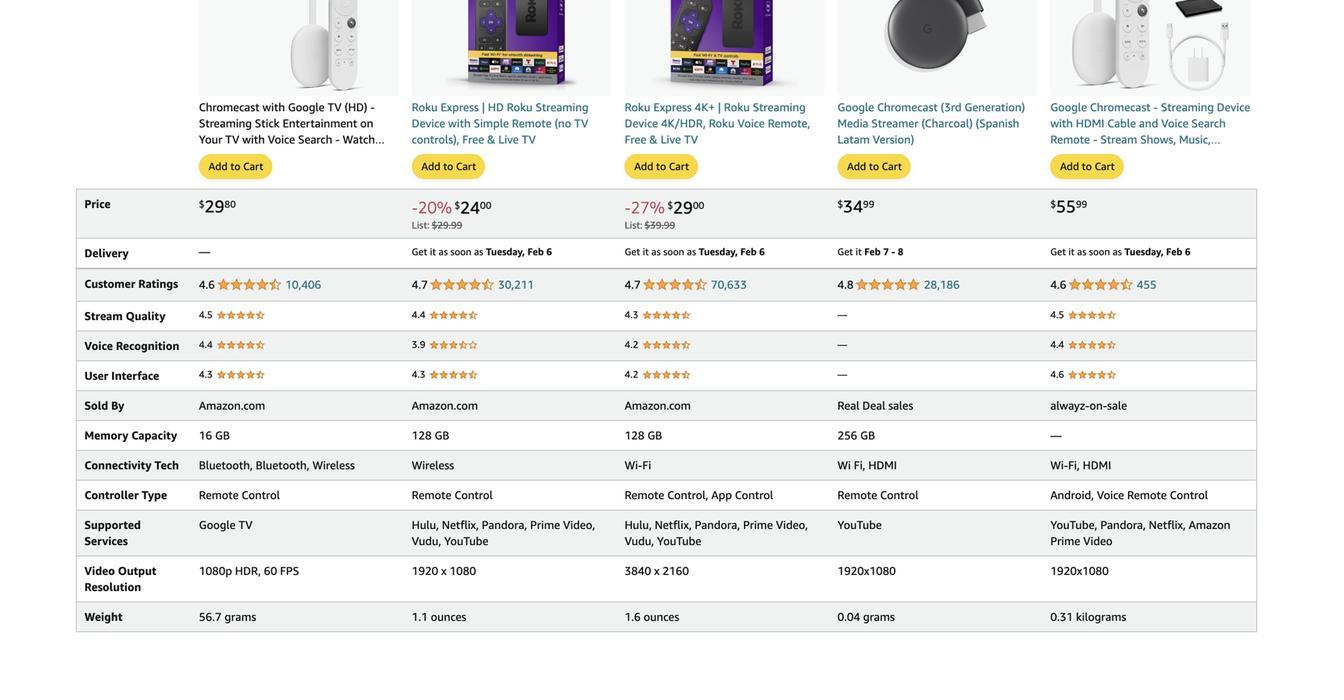 Task type: vqa. For each thing, say whether or not it's contained in the screenshot.


Task type: locate. For each thing, give the bounding box(es) containing it.
add to cart submit up -27% $ 29 00
[[626, 155, 697, 178]]

as
[[439, 246, 448, 257], [474, 246, 483, 257], [652, 246, 661, 257], [687, 246, 696, 257], [1077, 246, 1087, 257], [1113, 246, 1122, 257]]

hulu, netflix, pandora, prime video, vudu, youtube down 'app'
[[625, 518, 808, 548]]

hulu, up 3840
[[625, 518, 652, 532]]

pouch
[[1177, 165, 1208, 178]]

1 get it as soon as tuesday, feb 6 from the left
[[412, 246, 552, 257]]

shows,
[[1140, 133, 1176, 146], [240, 149, 276, 162]]

wi-fi
[[625, 459, 651, 472]]

2 horizontal spatial chromecast
[[1090, 100, 1151, 114]]

prime
[[530, 518, 560, 532], [743, 518, 773, 532], [1051, 535, 1080, 548]]

4.7 down the list: $39.99
[[625, 278, 641, 291]]

4 add to cart from the left
[[847, 160, 902, 173]]

2 soon from the left
[[663, 246, 684, 257]]

wi- up remote control, app control
[[625, 459, 643, 472]]

add for third add to cart submit from right
[[634, 160, 653, 173]]

0 horizontal spatial youtube
[[444, 535, 489, 548]]

0 horizontal spatial &
[[487, 133, 496, 146]]

google up the entertainment at the top left of page
[[288, 100, 325, 114]]

as down "$29.99"
[[439, 246, 448, 257]]

express up simple
[[441, 100, 479, 114]]

56.7 grams
[[199, 610, 256, 624]]

google up photos,
[[1051, 100, 1087, 114]]

add to cart for third add to cart submit from right
[[634, 160, 689, 173]]

list: down 27%
[[625, 219, 643, 231]]

1 horizontal spatial remote control
[[412, 489, 493, 502]]

photos,
[[1051, 149, 1089, 162]]

remote control up 1920 x 1080
[[412, 489, 493, 502]]

free inside roku express 4k+ | roku streaming device 4k/hdr, roku voice remote, free & live tv
[[625, 133, 647, 146]]

& up 27%
[[650, 133, 658, 146]]

tv inside roku express 4k+ | roku streaming device 4k/hdr, roku voice remote, free & live tv
[[684, 133, 698, 146]]

1 horizontal spatial wi-
[[1051, 459, 1068, 472]]

remote left (no
[[512, 117, 552, 130]]

1 & from the left
[[487, 133, 496, 146]]

1 1920x1080 from the left
[[838, 564, 896, 578]]

with inside "google chromecast - streaming device with hdmi cable and voice search remote - stream shows, music, photos, sports from phone to tv - includes cleaning cloth, pouch - hd version - snow"
[[1051, 117, 1073, 130]]

1 horizontal spatial device
[[625, 117, 658, 130]]

0 horizontal spatial stream
[[84, 309, 123, 323]]

1 horizontal spatial list:
[[625, 219, 643, 231]]

as down $39.99
[[652, 246, 661, 257]]

stream down the customer
[[84, 309, 123, 323]]

0 horizontal spatial wireless
[[313, 459, 355, 472]]

$ inside -27% $ 29 00
[[667, 200, 673, 211]]

1 horizontal spatial 4.5
[[1051, 309, 1064, 320]]

0 horizontal spatial fi,
[[854, 459, 866, 472]]

remote inside "google chromecast - streaming device with hdmi cable and voice search remote - stream shows, music, photos, sports from phone to tv - includes cleaning cloth, pouch - hd version - snow"
[[1051, 133, 1090, 146]]

5 cart from the left
[[1095, 160, 1115, 173]]

99 down version
[[1076, 198, 1087, 210]]

5 add from the left
[[1060, 160, 1079, 173]]

1 4.2 from the top
[[625, 339, 639, 350]]

1 horizontal spatial vudu,
[[625, 535, 654, 548]]

$ inside $ 34 99
[[838, 198, 843, 210]]

1 horizontal spatial 4.7
[[625, 278, 641, 291]]

live inside chromecast with google tv (hd) - streaming stick entertainment on your tv with voice search - watch movies, shows, and live tv in 1080p hd - snow
[[301, 149, 322, 162]]

1 vertical spatial and
[[279, 149, 298, 162]]

hulu, netflix, pandora, prime video, vudu, youtube up 1080
[[412, 518, 595, 548]]

| inside roku express | hd roku streaming device with simple remote (no tv controls), free & live tv
[[482, 100, 485, 114]]

60
[[264, 564, 277, 578]]

2 4.7 from the left
[[625, 278, 641, 291]]

1080p
[[354, 149, 387, 162], [199, 564, 232, 578]]

1 horizontal spatial soon
[[663, 246, 684, 257]]

remote up 1920
[[412, 489, 452, 502]]

4.4
[[412, 309, 426, 320], [199, 339, 213, 350], [1051, 339, 1064, 350]]

1.6 ounces
[[625, 610, 679, 624]]

wi-fi, hdmi
[[1051, 459, 1111, 472]]

80
[[224, 198, 236, 210]]

1 horizontal spatial live
[[498, 133, 519, 146]]

netflix, up 1080
[[442, 518, 479, 532]]

add to cart down "your"
[[209, 160, 263, 173]]

0.31
[[1051, 610, 1073, 624]]

$ for 55
[[1051, 198, 1056, 210]]

6 as from the left
[[1113, 246, 1122, 257]]

1 horizontal spatial &
[[650, 133, 658, 146]]

0 horizontal spatial remote control
[[199, 489, 280, 502]]

deal
[[863, 399, 886, 412]]

get down the '55'
[[1051, 246, 1066, 257]]

2 video, from the left
[[776, 518, 808, 532]]

list: for 24
[[412, 219, 430, 231]]

cart right movies,
[[243, 160, 263, 173]]

hulu, netflix, pandora, prime video, vudu, youtube
[[412, 518, 595, 548], [625, 518, 808, 548]]

live
[[498, 133, 519, 146], [661, 133, 681, 146], [301, 149, 322, 162]]

streaming inside roku express 4k+ | roku streaming device 4k/hdr, roku voice remote, free & live tv
[[753, 100, 806, 114]]

tuesday, up 70,633
[[699, 246, 738, 257]]

control up the amazon
[[1170, 489, 1208, 502]]

1 99 from the left
[[863, 198, 875, 210]]

0 horizontal spatial live
[[301, 149, 322, 162]]

1 vertical spatial snow
[[1099, 181, 1127, 194]]

to inside "google chromecast - streaming device with hdmi cable and voice search remote - stream shows, music, photos, sports from phone to tv - includes cleaning cloth, pouch - hd version - snow"
[[1192, 149, 1203, 162]]

in
[[342, 149, 351, 162]]

1 cart from the left
[[243, 160, 263, 173]]

1 horizontal spatial youtube
[[657, 535, 701, 548]]

1 horizontal spatial chromecast
[[877, 100, 938, 114]]

google up media
[[838, 100, 874, 114]]

get it as soon as tuesday, feb 6 up 455
[[1051, 246, 1191, 257]]

streaming inside "google chromecast - streaming device with hdmi cable and voice search remote - stream shows, music, photos, sports from phone to tv - includes cleaning cloth, pouch - hd version - snow"
[[1161, 100, 1214, 114]]

add to cart for first add to cart submit from the right
[[1060, 160, 1115, 173]]

$29.99
[[432, 219, 462, 231]]

voice right the "android,"
[[1097, 489, 1124, 502]]

real deal sales
[[838, 399, 913, 412]]

3 it from the left
[[856, 246, 862, 257]]

0.04 grams
[[838, 610, 895, 624]]

get down the list: $39.99
[[625, 246, 640, 257]]

control right 'app'
[[735, 489, 773, 502]]

voice up music,
[[1161, 117, 1189, 130]]

16 gb
[[199, 429, 230, 442]]

hd inside roku express | hd roku streaming device with simple remote (no tv controls), free & live tv
[[488, 100, 504, 114]]

interface
[[111, 369, 159, 382]]

0 horizontal spatial vudu,
[[412, 535, 441, 548]]

4.7 up 3.9
[[412, 278, 428, 291]]

2 add to cart from the left
[[422, 160, 476, 173]]

google for google chromecast - streaming device with hdmi cable and voice search remote - stream shows, music, photos, sports from phone to tv - includes cleaning cloth, pouch - hd version - snow
[[1051, 100, 1087, 114]]

hdmi left cable
[[1076, 117, 1105, 130]]

amazon.com down 3.9
[[412, 399, 478, 412]]

snow inside chromecast with google tv (hd) - streaming stick entertainment on your tv with voice search - watch movies, shows, and live tv in 1080p hd - snow
[[225, 165, 253, 178]]

0 horizontal spatial wi-
[[625, 459, 643, 472]]

add to cart submit down the controls),
[[413, 155, 484, 178]]

0 horizontal spatial hulu, netflix, pandora, prime video, vudu, youtube
[[412, 518, 595, 548]]

1 horizontal spatial fi,
[[1068, 459, 1080, 472]]

0 horizontal spatial grams
[[225, 610, 256, 624]]

get it as soon as tuesday, feb 6 down $39.99
[[625, 246, 765, 257]]

99 for 55
[[1076, 198, 1087, 210]]

with up the controls),
[[448, 117, 471, 130]]

ounces for 1.6 ounces
[[644, 610, 679, 624]]

1080p down watch
[[354, 149, 387, 162]]

1 horizontal spatial ounces
[[644, 610, 679, 624]]

3 get it as soon as tuesday, feb 6 from the left
[[1051, 246, 1191, 257]]

$ down version
[[1051, 198, 1056, 210]]

28,186
[[924, 278, 960, 291]]

0 horizontal spatial get it as soon as tuesday, feb 6
[[412, 246, 552, 257]]

0 horizontal spatial hulu,
[[412, 518, 439, 532]]

2 00 from the left
[[693, 200, 704, 211]]

google chromecast (3rd generation) media streamer (charcoal) (spanish latam version) link
[[838, 99, 1038, 148]]

add for 2nd add to cart submit from the right
[[847, 160, 866, 173]]

tuesday, up 30,211
[[486, 246, 525, 257]]

0 horizontal spatial 128
[[412, 429, 432, 442]]

streaming up remote,
[[753, 100, 806, 114]]

1 horizontal spatial wireless
[[412, 459, 454, 472]]

2 horizontal spatial netflix,
[[1149, 518, 1186, 532]]

as down cleaning on the right
[[1113, 246, 1122, 257]]

2 gb from the left
[[435, 429, 449, 442]]

2 add from the left
[[422, 160, 441, 173]]

0 horizontal spatial bluetooth,
[[199, 459, 253, 472]]

with up photos,
[[1051, 117, 1073, 130]]

0 horizontal spatial express
[[441, 100, 479, 114]]

chromecast for google chromecast - streaming device with hdmi cable and voice search remote - stream shows, music, photos, sports from phone to tv - includes cleaning cloth, pouch - hd version - snow
[[1090, 100, 1151, 114]]

1 feb from the left
[[528, 246, 544, 257]]

0 vertical spatial stream
[[1101, 133, 1138, 146]]

1 horizontal spatial bluetooth,
[[256, 459, 310, 472]]

grams for 0.04 grams
[[863, 610, 895, 624]]

roku down the 4k+
[[709, 117, 735, 130]]

4.7
[[412, 278, 428, 291], [625, 278, 641, 291]]

0 horizontal spatial |
[[482, 100, 485, 114]]

3 6 from the left
[[1185, 246, 1191, 257]]

fi, up the "android,"
[[1068, 459, 1080, 472]]

1 horizontal spatial hulu,
[[625, 518, 652, 532]]

voice
[[738, 117, 765, 130], [1161, 117, 1189, 130], [268, 133, 295, 146], [84, 339, 113, 353], [1097, 489, 1124, 502]]

00 right 20%
[[480, 200, 491, 211]]

—
[[199, 245, 210, 258], [838, 309, 847, 320], [838, 339, 847, 350], [838, 369, 847, 380], [1051, 429, 1062, 442]]

2 grams from the left
[[863, 610, 895, 624]]

youtube up 1080
[[444, 535, 489, 548]]

youtube, pandora, netflix, amazon prime video
[[1051, 518, 1231, 548]]

| inside roku express 4k+ | roku streaming device 4k/hdr, roku voice remote, free & live tv
[[718, 100, 721, 114]]

it down $ 55 99 on the top of the page
[[1069, 246, 1075, 257]]

1.6
[[625, 610, 641, 624]]

0 horizontal spatial shows,
[[240, 149, 276, 162]]

cart for first add to cart submit from the right
[[1095, 160, 1115, 173]]

3 add to cart submit from the left
[[626, 155, 697, 178]]

netflix, left the amazon
[[1149, 518, 1186, 532]]

add down "your"
[[209, 160, 228, 173]]

0 horizontal spatial 29
[[205, 196, 224, 216]]

29 down movies,
[[205, 196, 224, 216]]

— for stream quality
[[838, 309, 847, 320]]

1 add to cart from the left
[[209, 160, 263, 173]]

remote up google tv
[[199, 489, 239, 502]]

Add to Cart submit
[[200, 155, 271, 178], [413, 155, 484, 178], [626, 155, 697, 178], [838, 155, 910, 178], [1051, 155, 1123, 178]]

0 horizontal spatial x
[[441, 564, 447, 578]]

1 horizontal spatial 6
[[759, 246, 765, 257]]

2 as from the left
[[474, 246, 483, 257]]

google inside "google chromecast - streaming device with hdmi cable and voice search remote - stream shows, music, photos, sports from phone to tv - includes cleaning cloth, pouch - hd version - snow"
[[1051, 100, 1087, 114]]

00 inside '-20% $ 24 00'
[[480, 200, 491, 211]]

wi- for fi
[[625, 459, 643, 472]]

3 tuesday, from the left
[[1125, 246, 1164, 257]]

by
[[111, 399, 124, 412]]

cart for third add to cart submit from right
[[669, 160, 689, 173]]

get
[[412, 246, 427, 257], [625, 246, 640, 257], [838, 246, 853, 257], [1051, 246, 1066, 257]]

stream down cable
[[1101, 133, 1138, 146]]

hd inside "google chromecast - streaming device with hdmi cable and voice search remote - stream shows, music, photos, sports from phone to tv - includes cleaning cloth, pouch - hd version - snow"
[[1219, 165, 1235, 178]]

2 4.2 from the top
[[625, 369, 639, 380]]

0 horizontal spatial 99
[[863, 198, 875, 210]]

0 horizontal spatial snow
[[225, 165, 253, 178]]

99 inside $ 55 99
[[1076, 198, 1087, 210]]

device inside roku express | hd roku streaming device with simple remote (no tv controls), free & live tv
[[412, 117, 445, 130]]

1 fi, from the left
[[854, 459, 866, 472]]

voice recognition
[[84, 339, 179, 353]]

google
[[288, 100, 325, 114], [838, 100, 874, 114], [1051, 100, 1087, 114], [199, 518, 236, 532]]

to down music,
[[1192, 149, 1203, 162]]

tv inside "google chromecast - streaming device with hdmi cable and voice search remote - stream shows, music, photos, sports from phone to tv - includes cleaning cloth, pouch - hd version - snow"
[[1206, 149, 1220, 162]]

3 feb from the left
[[864, 246, 881, 257]]

2 horizontal spatial tuesday,
[[1125, 246, 1164, 257]]

& inside roku express | hd roku streaming device with simple remote (no tv controls), free & live tv
[[487, 133, 496, 146]]

1 wi- from the left
[[625, 459, 643, 472]]

cart
[[243, 160, 263, 173], [456, 160, 476, 173], [669, 160, 689, 173], [882, 160, 902, 173], [1095, 160, 1115, 173]]

2 horizontal spatial 4.4
[[1051, 339, 1064, 350]]

99 inside $ 34 99
[[863, 198, 875, 210]]

roku express 4k+ | roku streaming device 4k/hdr, roku voice remote, free & live tv link
[[625, 99, 825, 148]]

(spanish
[[976, 117, 1020, 130]]

streaming inside roku express | hd roku streaming device with simple remote (no tv controls), free & live tv
[[536, 100, 589, 114]]

3 add to cart from the left
[[634, 160, 689, 173]]

0 vertical spatial 4.2
[[625, 339, 639, 350]]

amazon.com up fi
[[625, 399, 691, 412]]

control down bluetooth, bluetooth, wireless
[[242, 489, 280, 502]]

1 express from the left
[[441, 100, 479, 114]]

google inside google chromecast (3rd generation) media streamer (charcoal) (spanish latam version)
[[838, 100, 874, 114]]

1 vertical spatial 4.2
[[625, 369, 639, 380]]

google inside chromecast with google tv (hd) - streaming stick entertainment on your tv with voice search - watch movies, shows, and live tv in 1080p hd - snow
[[288, 100, 325, 114]]

&
[[487, 133, 496, 146], [650, 133, 658, 146]]

google chromecast - streaming device with hdmi cable and voice search remote - stream shows, music, photos, sports from phone to tv - includes cleaning cloth, pouch - hd version - snow image
[[1067, 0, 1234, 96]]

ounces right 1.6
[[644, 610, 679, 624]]

2 1920x1080 from the left
[[1051, 564, 1109, 578]]

shows, down "stick"
[[240, 149, 276, 162]]

voice down "stick"
[[268, 133, 295, 146]]

0 vertical spatial 1080p
[[354, 149, 387, 162]]

1 horizontal spatial snow
[[1099, 181, 1127, 194]]

0 horizontal spatial 4.4
[[199, 339, 213, 350]]

2 cart from the left
[[456, 160, 476, 173]]

1080p inside chromecast with google tv (hd) - streaming stick entertainment on your tv with voice search - watch movies, shows, and live tv in 1080p hd - snow
[[354, 149, 387, 162]]

free inside roku express | hd roku streaming device with simple remote (no tv controls), free & live tv
[[462, 133, 484, 146]]

1 horizontal spatial get it as soon as tuesday, feb 6
[[625, 246, 765, 257]]

latam
[[838, 133, 870, 146]]

youtube
[[838, 518, 882, 532], [444, 535, 489, 548], [657, 535, 701, 548]]

1 horizontal spatial hd
[[488, 100, 504, 114]]

4 as from the left
[[687, 246, 696, 257]]

roku
[[412, 100, 438, 114], [507, 100, 533, 114], [625, 100, 651, 114], [724, 100, 750, 114], [709, 117, 735, 130]]

sold by
[[84, 399, 124, 412]]

00 inside -27% $ 29 00
[[693, 200, 704, 211]]

1080
[[450, 564, 476, 578]]

express inside roku express 4k+ | roku streaming device 4k/hdr, roku voice remote, free & live tv
[[654, 100, 692, 114]]

cleaning
[[1096, 165, 1140, 178]]

1 | from the left
[[482, 100, 485, 114]]

2 horizontal spatial remote control
[[838, 489, 919, 502]]

2 tuesday, from the left
[[699, 246, 738, 257]]

1 horizontal spatial stream
[[1101, 133, 1138, 146]]

services
[[84, 535, 128, 548]]

3 add from the left
[[634, 160, 653, 173]]

2 feb from the left
[[740, 246, 757, 257]]

get up 4.8
[[838, 246, 853, 257]]

stream quality
[[84, 309, 165, 323]]

1 chromecast from the left
[[199, 100, 260, 114]]

x for 1920
[[441, 564, 447, 578]]

1 vertical spatial stream
[[84, 309, 123, 323]]

wi- for fi,
[[1051, 459, 1068, 472]]

cart for 2nd add to cart submit from the right
[[882, 160, 902, 173]]

0 horizontal spatial free
[[462, 133, 484, 146]]

2 horizontal spatial 6
[[1185, 246, 1191, 257]]

chromecast inside google chromecast (3rd generation) media streamer (charcoal) (spanish latam version)
[[877, 100, 938, 114]]

3 pandora, from the left
[[1101, 518, 1146, 532]]

2 horizontal spatial live
[[661, 133, 681, 146]]

$ inside $ 29 80
[[199, 198, 205, 210]]

1 horizontal spatial hulu, netflix, pandora, prime video, vudu, youtube
[[625, 518, 808, 548]]

$ up "$29.99"
[[455, 200, 460, 211]]

real
[[838, 399, 860, 412]]

2 horizontal spatial get it as soon as tuesday, feb 6
[[1051, 246, 1191, 257]]

add to cart down the controls),
[[422, 160, 476, 173]]

2 x from the left
[[654, 564, 660, 578]]

search up music,
[[1192, 117, 1226, 130]]

search inside chromecast with google tv (hd) - streaming stick entertainment on your tv with voice search - watch movies, shows, and live tv in 1080p hd - snow
[[298, 133, 332, 146]]

it
[[430, 246, 436, 257], [643, 246, 649, 257], [856, 246, 862, 257], [1069, 246, 1075, 257]]

2 horizontal spatial soon
[[1089, 246, 1110, 257]]

2 horizontal spatial prime
[[1051, 535, 1080, 548]]

2 horizontal spatial device
[[1217, 100, 1250, 114]]

soon
[[450, 246, 472, 257], [663, 246, 684, 257], [1089, 246, 1110, 257]]

snow down movies,
[[225, 165, 253, 178]]

hdmi up the "android,"
[[1083, 459, 1111, 472]]

remote up photos,
[[1051, 133, 1090, 146]]

2 horizontal spatial hd
[[1219, 165, 1235, 178]]

(3rd
[[941, 100, 962, 114]]

add to cart submit down version)
[[838, 155, 910, 178]]

fi, right wi
[[854, 459, 866, 472]]

and down "stick"
[[279, 149, 298, 162]]

google chromecast (3rd generation) media streamer (charcoal) (spanish latam version) image
[[852, 0, 1023, 96]]

2 99 from the left
[[1076, 198, 1087, 210]]

output
[[118, 564, 156, 578]]

1 horizontal spatial 00
[[693, 200, 704, 211]]

$ inside '-20% $ 24 00'
[[455, 200, 460, 211]]

1 video, from the left
[[563, 518, 595, 532]]

vudu, up 1920
[[412, 535, 441, 548]]

1 gb from the left
[[215, 429, 230, 442]]

pandora, inside youtube, pandora, netflix, amazon prime video
[[1101, 518, 1146, 532]]

get down list: $29.99
[[412, 246, 427, 257]]

5 as from the left
[[1077, 246, 1087, 257]]

grams
[[225, 610, 256, 624], [863, 610, 895, 624]]

1 vertical spatial shows,
[[240, 149, 276, 162]]

and inside "google chromecast - streaming device with hdmi cable and voice search remote - stream shows, music, photos, sports from phone to tv - includes cleaning cloth, pouch - hd version - snow"
[[1139, 117, 1158, 130]]

2 & from the left
[[650, 133, 658, 146]]

3 cart from the left
[[669, 160, 689, 173]]

remote control
[[199, 489, 280, 502], [412, 489, 493, 502], [838, 489, 919, 502]]

1 x from the left
[[441, 564, 447, 578]]

feb
[[528, 246, 544, 257], [740, 246, 757, 257], [864, 246, 881, 257], [1166, 246, 1183, 257]]

0 horizontal spatial 1920x1080
[[838, 564, 896, 578]]

wi- up the "android,"
[[1051, 459, 1068, 472]]

fi,
[[854, 459, 866, 472], [1068, 459, 1080, 472]]

1 vudu, from the left
[[412, 535, 441, 548]]

express inside roku express | hd roku streaming device with simple remote (no tv controls), free & live tv
[[441, 100, 479, 114]]

$ inside $ 55 99
[[1051, 198, 1056, 210]]

phone
[[1156, 149, 1189, 162]]

google chromecast - streaming device with hdmi cable and voice search remote - stream shows, music, photos, sports from phone to tv - includes cleaning cloth, pouch - hd version - snow link
[[1051, 99, 1251, 194]]

1 vertical spatial search
[[298, 133, 332, 146]]

cable
[[1108, 117, 1136, 130]]

2 remote control from the left
[[412, 489, 493, 502]]

8
[[898, 246, 904, 257]]

20%
[[418, 198, 452, 217]]

1920
[[412, 564, 438, 578]]

2 free from the left
[[625, 133, 647, 146]]

$ left 80
[[199, 198, 205, 210]]

wi-
[[625, 459, 643, 472], [1051, 459, 1068, 472]]

-27% $ 29 00
[[625, 197, 704, 217]]

grams for 56.7 grams
[[225, 610, 256, 624]]

fi, for wi
[[854, 459, 866, 472]]

hdmi
[[1076, 117, 1105, 130], [869, 459, 897, 472], [1083, 459, 1111, 472]]

list: $39.99
[[625, 219, 675, 231]]

3 remote control from the left
[[838, 489, 919, 502]]

2 pandora, from the left
[[695, 518, 740, 532]]

128 gb
[[412, 429, 449, 442], [625, 429, 662, 442]]

3.9
[[412, 339, 426, 350]]

3 chromecast from the left
[[1090, 100, 1151, 114]]

4.6 right ratings
[[199, 278, 215, 291]]

netflix, inside youtube, pandora, netflix, amazon prime video
[[1149, 518, 1186, 532]]

4.2 for recognition
[[625, 339, 639, 350]]

2 | from the left
[[718, 100, 721, 114]]

$ 55 99
[[1051, 196, 1087, 216]]

add for first add to cart submit from the right
[[1060, 160, 1079, 173]]

1 horizontal spatial amazon.com
[[412, 399, 478, 412]]

0 vertical spatial snow
[[225, 165, 253, 178]]

streaming up music,
[[1161, 100, 1214, 114]]

2 ounces from the left
[[644, 610, 679, 624]]

bluetooth,
[[199, 459, 253, 472], [256, 459, 310, 472]]

1 horizontal spatial shows,
[[1140, 133, 1176, 146]]

4.7 for 70,633
[[625, 278, 641, 291]]

remote up youtube, pandora, netflix, amazon prime video
[[1127, 489, 1167, 502]]

1 horizontal spatial 99
[[1076, 198, 1087, 210]]

0 horizontal spatial netflix,
[[442, 518, 479, 532]]

0 horizontal spatial pandora,
[[482, 518, 527, 532]]

to up -27% $ 29 00
[[656, 160, 666, 173]]

1 128 gb from the left
[[412, 429, 449, 442]]

chromecast with google tv (hd) - streaming stick entertainment on your tv with voice search - watch movies, shows, and live tv in 1080p hd - snow image
[[228, 0, 370, 96]]

controls),
[[412, 133, 459, 146]]

0 horizontal spatial 128 gb
[[412, 429, 449, 442]]

add to cart submit up version
[[1051, 155, 1123, 178]]

hdr,
[[235, 564, 261, 578]]

0 horizontal spatial 6
[[546, 246, 552, 257]]

0 horizontal spatial and
[[279, 149, 298, 162]]

0 horizontal spatial soon
[[450, 246, 472, 257]]

0 horizontal spatial chromecast
[[199, 100, 260, 114]]

cart down 4k/hdr,
[[669, 160, 689, 173]]

1 remote control from the left
[[199, 489, 280, 502]]

1 horizontal spatial 4.4
[[412, 309, 426, 320]]

tuesday, up 455
[[1125, 246, 1164, 257]]

google tv
[[199, 518, 253, 532]]

it down list: $29.99
[[430, 246, 436, 257]]

remote inside roku express | hd roku streaming device with simple remote (no tv controls), free & live tv
[[512, 117, 552, 130]]

0 horizontal spatial amazon.com
[[199, 399, 265, 412]]

chromecast for google chromecast (3rd generation) media streamer (charcoal) (spanish latam version)
[[877, 100, 938, 114]]

1 horizontal spatial express
[[654, 100, 692, 114]]

4.2
[[625, 339, 639, 350], [625, 369, 639, 380]]

1 horizontal spatial pandora,
[[695, 518, 740, 532]]

0 vertical spatial shows,
[[1140, 133, 1176, 146]]

1920x1080 down video
[[1051, 564, 1109, 578]]

4 add from the left
[[847, 160, 866, 173]]

hdmi right wi
[[869, 459, 897, 472]]

2 netflix, from the left
[[655, 518, 692, 532]]

add for fifth add to cart submit from right
[[209, 160, 228, 173]]

0 horizontal spatial ounces
[[431, 610, 466, 624]]

control up 1080
[[455, 489, 493, 502]]

device inside roku express 4k+ | roku streaming device 4k/hdr, roku voice remote, free & live tv
[[625, 117, 658, 130]]

$ up $39.99
[[667, 200, 673, 211]]

customer ratings
[[84, 277, 178, 290]]

2 horizontal spatial amazon.com
[[625, 399, 691, 412]]

chromecast up cable
[[1090, 100, 1151, 114]]

with
[[262, 100, 285, 114], [448, 117, 471, 130], [1051, 117, 1073, 130], [242, 133, 265, 146]]

1 free from the left
[[462, 133, 484, 146]]

4.5
[[199, 309, 213, 320], [1051, 309, 1064, 320]]

1 list: from the left
[[412, 219, 430, 231]]

add for second add to cart submit from left
[[422, 160, 441, 173]]

0 horizontal spatial hd
[[199, 165, 215, 178]]

live down the entertainment at the top left of page
[[301, 149, 322, 162]]

chromecast inside chromecast with google tv (hd) - streaming stick entertainment on your tv with voice search - watch movies, shows, and live tv in 1080p hd - snow
[[199, 100, 260, 114]]

chromecast inside "google chromecast - streaming device with hdmi cable and voice search remote - stream shows, music, photos, sports from phone to tv - includes cleaning cloth, pouch - hd version - snow"
[[1090, 100, 1151, 114]]

0 horizontal spatial search
[[298, 133, 332, 146]]

1 ounces from the left
[[431, 610, 466, 624]]

2 list: from the left
[[625, 219, 643, 231]]

4 gb from the left
[[860, 429, 875, 442]]

1 grams from the left
[[225, 610, 256, 624]]

99 up get it feb 7 - 8
[[863, 198, 875, 210]]

-20% $ 24 00
[[412, 197, 491, 217]]

1 horizontal spatial netflix,
[[655, 518, 692, 532]]

add down latam
[[847, 160, 866, 173]]

4.6 down the '55'
[[1051, 278, 1067, 291]]

snow inside "google chromecast - streaming device with hdmi cable and voice search remote - stream shows, music, photos, sports from phone to tv - includes cleaning cloth, pouch - hd version - snow"
[[1099, 181, 1127, 194]]

0 vertical spatial and
[[1139, 117, 1158, 130]]

0 horizontal spatial 00
[[480, 200, 491, 211]]

connectivity tech
[[84, 459, 179, 472]]

5 add to cart from the left
[[1060, 160, 1115, 173]]

as down -27% $ 29 00
[[687, 246, 696, 257]]

device for free
[[625, 117, 658, 130]]

entertainment
[[283, 117, 357, 130]]

express up 4k/hdr,
[[654, 100, 692, 114]]

1080p left hdr,
[[199, 564, 232, 578]]

1 horizontal spatial 128 gb
[[625, 429, 662, 442]]



Task type: describe. For each thing, give the bounding box(es) containing it.
with up "stick"
[[262, 100, 285, 114]]

0 horizontal spatial 4.3
[[199, 369, 213, 380]]

add to cart for second add to cart submit from left
[[422, 160, 476, 173]]

to down version)
[[869, 160, 879, 173]]

voice inside "google chromecast - streaming device with hdmi cable and voice search remote - stream shows, music, photos, sports from phone to tv - includes cleaning cloth, pouch - hd version - snow"
[[1161, 117, 1189, 130]]

3 get from the left
[[838, 246, 853, 257]]

remote down wi fi, hdmi
[[838, 489, 877, 502]]

7
[[883, 246, 889, 257]]

3 as from the left
[[652, 246, 661, 257]]

youtube,
[[1051, 518, 1098, 532]]

1 amazon.com from the left
[[199, 399, 265, 412]]

roku express | hd roku streaming device with simple remote (no tv controls), free & live tv image
[[441, 0, 583, 96]]

customer
[[84, 277, 135, 290]]

1 netflix, from the left
[[442, 518, 479, 532]]

and inside chromecast with google tv (hd) - streaming stick entertainment on your tv with voice search - watch movies, shows, and live tv in 1080p hd - snow
[[279, 149, 298, 162]]

$ for 29
[[199, 198, 205, 210]]

bluetooth, bluetooth, wireless
[[199, 459, 355, 472]]

& inside roku express 4k+ | roku streaming device 4k/hdr, roku voice remote, free & live tv
[[650, 133, 658, 146]]

wi
[[838, 459, 851, 472]]

4.7 for 30,211
[[412, 278, 428, 291]]

hd inside chromecast with google tv (hd) - streaming stick entertainment on your tv with voice search - watch movies, shows, and live tv in 1080p hd - snow
[[199, 165, 215, 178]]

cart for second add to cart submit from left
[[456, 160, 476, 173]]

- inside '-20% $ 24 00'
[[412, 198, 418, 217]]

roku up the controls),
[[412, 100, 438, 114]]

4 add to cart submit from the left
[[838, 155, 910, 178]]

56.7
[[199, 610, 222, 624]]

controller
[[84, 489, 139, 502]]

remote down fi
[[625, 489, 664, 502]]

2 wireless from the left
[[412, 459, 454, 472]]

kilograms
[[1076, 610, 1126, 624]]

generation)
[[965, 100, 1025, 114]]

1 horizontal spatial 29
[[673, 197, 693, 217]]

sale
[[1107, 399, 1127, 412]]

2 4.5 from the left
[[1051, 309, 1064, 320]]

supported services
[[84, 518, 141, 548]]

0 horizontal spatial 1080p
[[199, 564, 232, 578]]

1 get from the left
[[412, 246, 427, 257]]

android, voice remote control
[[1051, 489, 1208, 502]]

get it feb 7 - 8
[[838, 246, 904, 257]]

streaming inside chromecast with google tv (hd) - streaming stick entertainment on your tv with voice search - watch movies, shows, and live tv in 1080p hd - snow
[[199, 117, 252, 130]]

price
[[84, 197, 111, 211]]

chromecast with google tv (hd) - streaming stick entertainment on your tv with voice search - watch movies, shows, and live tv in 1080p hd - snow
[[199, 100, 387, 178]]

your
[[199, 133, 222, 146]]

55
[[1056, 196, 1076, 216]]

remote,
[[768, 117, 810, 130]]

google for google chromecast (3rd generation) media streamer (charcoal) (spanish latam version)
[[838, 100, 874, 114]]

sports
[[1092, 149, 1125, 162]]

add to cart for 2nd add to cart submit from the right
[[847, 160, 902, 173]]

4.6 for 10,406
[[199, 278, 215, 291]]

fi, for wi-
[[1068, 459, 1080, 472]]

2 hulu, netflix, pandora, prime video, vudu, youtube from the left
[[625, 518, 808, 548]]

list: for 29
[[625, 219, 643, 231]]

4.2 for interface
[[625, 369, 639, 380]]

1080p hdr, 60 fps
[[199, 564, 299, 578]]

1 hulu, netflix, pandora, prime video, vudu, youtube from the left
[[412, 518, 595, 548]]

1 it from the left
[[430, 246, 436, 257]]

4.6 up alwayz-
[[1051, 369, 1064, 380]]

express for 4k/hdr,
[[654, 100, 692, 114]]

2 it from the left
[[643, 246, 649, 257]]

voice inside roku express 4k+ | roku streaming device 4k/hdr, roku voice remote, free & live tv
[[738, 117, 765, 130]]

google for google tv
[[199, 518, 236, 532]]

alwayz-on-sale
[[1051, 399, 1127, 412]]

to down the controls),
[[443, 160, 453, 173]]

3840 x 2160
[[625, 564, 689, 578]]

on-
[[1090, 399, 1107, 412]]

2 add to cart submit from the left
[[413, 155, 484, 178]]

prime inside youtube, pandora, netflix, amazon prime video
[[1051, 535, 1080, 548]]

fps
[[280, 564, 299, 578]]

media
[[838, 117, 869, 130]]

1920 x 1080
[[412, 564, 476, 578]]

00 for 29
[[693, 200, 704, 211]]

3 soon from the left
[[1089, 246, 1110, 257]]

(no
[[555, 117, 571, 130]]

hdmi inside "google chromecast - streaming device with hdmi cable and voice search remote - stream shows, music, photos, sports from phone to tv - includes cleaning cloth, pouch - hd version - snow"
[[1076, 117, 1105, 130]]

fi
[[643, 459, 651, 472]]

add to cart for fifth add to cart submit from right
[[209, 160, 263, 173]]

search inside "google chromecast - streaming device with hdmi cable and voice search remote - stream shows, music, photos, sports from phone to tv - includes cleaning cloth, pouch - hd version - snow"
[[1192, 117, 1226, 130]]

99 for 34
[[863, 198, 875, 210]]

sales
[[888, 399, 913, 412]]

1 128 from the left
[[412, 429, 432, 442]]

2 amazon.com from the left
[[412, 399, 478, 412]]

with down "stick"
[[242, 133, 265, 146]]

1 tuesday, from the left
[[486, 246, 525, 257]]

voice inside chromecast with google tv (hd) - streaming stick entertainment on your tv with voice search - watch movies, shows, and live tv in 1080p hd - snow
[[268, 133, 295, 146]]

includes
[[1051, 165, 1093, 178]]

4.6 for 455
[[1051, 278, 1067, 291]]

delivery
[[84, 247, 129, 260]]

shows, inside chromecast with google tv (hd) - streaming stick entertainment on your tv with voice search - watch movies, shows, and live tv in 1080p hd - snow
[[240, 149, 276, 162]]

34
[[843, 196, 863, 216]]

x for 3840
[[654, 564, 660, 578]]

recognition
[[116, 339, 179, 353]]

app
[[711, 489, 732, 502]]

2 control from the left
[[455, 489, 493, 502]]

2 6 from the left
[[759, 246, 765, 257]]

4 control from the left
[[880, 489, 919, 502]]

4 get from the left
[[1051, 246, 1066, 257]]

4k+
[[695, 100, 715, 114]]

memory capacity
[[84, 429, 177, 442]]

with inside roku express | hd roku streaming device with simple remote (no tv controls), free & live tv
[[448, 117, 471, 130]]

voice up user
[[84, 339, 113, 353]]

version)
[[873, 133, 914, 146]]

00 for 24
[[480, 200, 491, 211]]

amazon
[[1189, 518, 1231, 532]]

256 gb
[[838, 429, 875, 442]]

roku right the 4k+
[[724, 100, 750, 114]]

1 pandora, from the left
[[482, 518, 527, 532]]

shows, inside "google chromecast - streaming device with hdmi cable and voice search remote - stream shows, music, photos, sports from phone to tv - includes cleaning cloth, pouch - hd version - snow"
[[1140, 133, 1176, 146]]

30,211
[[498, 278, 534, 291]]

type
[[142, 489, 167, 502]]

0.04
[[838, 610, 860, 624]]

1 horizontal spatial 4.3
[[412, 369, 426, 380]]

memory
[[84, 429, 128, 442]]

ounces for 1.1 ounces
[[431, 610, 466, 624]]

roku left the 4k+
[[625, 100, 651, 114]]

device for tv
[[412, 117, 445, 130]]

wi fi, hdmi
[[838, 459, 897, 472]]

2 bluetooth, from the left
[[256, 459, 310, 472]]

to up version
[[1082, 160, 1092, 173]]

2 horizontal spatial 4.3
[[625, 309, 639, 320]]

ratings
[[138, 277, 178, 290]]

roku up simple
[[507, 100, 533, 114]]

2 get from the left
[[625, 246, 640, 257]]

5 control from the left
[[1170, 489, 1208, 502]]

— for user interface
[[838, 369, 847, 380]]

24
[[460, 197, 480, 217]]

1 bluetooth, from the left
[[199, 459, 253, 472]]

google chromecast (3rd generation) media streamer (charcoal) (spanish latam version)
[[838, 100, 1025, 146]]

2160
[[663, 564, 689, 578]]

3 amazon.com from the left
[[625, 399, 691, 412]]

hdmi for wi fi, hdmi
[[869, 459, 897, 472]]

2 hulu, from the left
[[625, 518, 652, 532]]

tech
[[155, 459, 179, 472]]

1 soon from the left
[[450, 246, 472, 257]]

$39.99
[[645, 219, 675, 231]]

on
[[360, 117, 373, 130]]

1 add to cart submit from the left
[[200, 155, 271, 178]]

256
[[838, 429, 858, 442]]

stream inside "google chromecast - streaming device with hdmi cable and voice search remote - stream shows, music, photos, sports from phone to tv - includes cleaning cloth, pouch - hd version - snow"
[[1101, 133, 1138, 146]]

(charcoal)
[[922, 117, 973, 130]]

streamer
[[872, 117, 919, 130]]

0 horizontal spatial prime
[[530, 518, 560, 532]]

user
[[84, 369, 108, 382]]

user interface
[[84, 369, 159, 382]]

2 vudu, from the left
[[625, 535, 654, 548]]

1.1 ounces
[[412, 610, 466, 624]]

— for voice recognition
[[838, 339, 847, 350]]

1 wireless from the left
[[313, 459, 355, 472]]

4 feb from the left
[[1166, 246, 1183, 257]]

(hd)
[[345, 100, 367, 114]]

1 6 from the left
[[546, 246, 552, 257]]

watch
[[343, 133, 375, 146]]

1 4.5 from the left
[[199, 309, 213, 320]]

$ 29 80
[[199, 196, 236, 216]]

3 control from the left
[[735, 489, 773, 502]]

4 it from the left
[[1069, 246, 1075, 257]]

1.1
[[412, 610, 428, 624]]

- inside -27% $ 29 00
[[625, 198, 631, 217]]

quality
[[126, 309, 165, 323]]

3 gb from the left
[[648, 429, 662, 442]]

live inside roku express | hd roku streaming device with simple remote (no tv controls), free & live tv
[[498, 133, 519, 146]]

music,
[[1179, 133, 1211, 146]]

4.8
[[838, 278, 854, 291]]

1 hulu, from the left
[[412, 518, 439, 532]]

to up 80
[[230, 160, 240, 173]]

1 as from the left
[[439, 246, 448, 257]]

455
[[1137, 278, 1157, 291]]

stick
[[255, 117, 280, 130]]

list: $29.99
[[412, 219, 462, 231]]

1 control from the left
[[242, 489, 280, 502]]

2 get it as soon as tuesday, feb 6 from the left
[[625, 246, 765, 257]]

2 128 gb from the left
[[625, 429, 662, 442]]

controller type
[[84, 489, 167, 502]]

hdmi for wi-fi, hdmi
[[1083, 459, 1111, 472]]

roku express 4k+ | roku streaming device 4k/hdr, roku voice remote, free & live tv image
[[646, 0, 804, 96]]

16
[[199, 429, 212, 442]]

simple
[[474, 117, 509, 130]]

1 horizontal spatial prime
[[743, 518, 773, 532]]

roku express 4k+ | roku streaming device 4k/hdr, roku voice remote, free & live tv
[[625, 100, 810, 146]]

google chromecast - streaming device with hdmi cable and voice search remote - stream shows, music, photos, sports from phone to tv - includes cleaning cloth, pouch - hd version - snow
[[1051, 100, 1250, 194]]

control,
[[667, 489, 709, 502]]

$ 34 99
[[838, 196, 875, 216]]

4k/hdr,
[[661, 117, 706, 130]]

cart for fifth add to cart submit from right
[[243, 160, 263, 173]]

live inside roku express 4k+ | roku streaming device 4k/hdr, roku voice remote, free & live tv
[[661, 133, 681, 146]]

$ for 34
[[838, 198, 843, 210]]

5 add to cart submit from the left
[[1051, 155, 1123, 178]]

cloth,
[[1143, 165, 1174, 178]]

2 horizontal spatial youtube
[[838, 518, 882, 532]]

device inside "google chromecast - streaming device with hdmi cable and voice search remote - stream shows, music, photos, sports from phone to tv - includes cleaning cloth, pouch - hd version - snow"
[[1217, 100, 1250, 114]]

2 128 from the left
[[625, 429, 645, 442]]

express for with
[[441, 100, 479, 114]]



